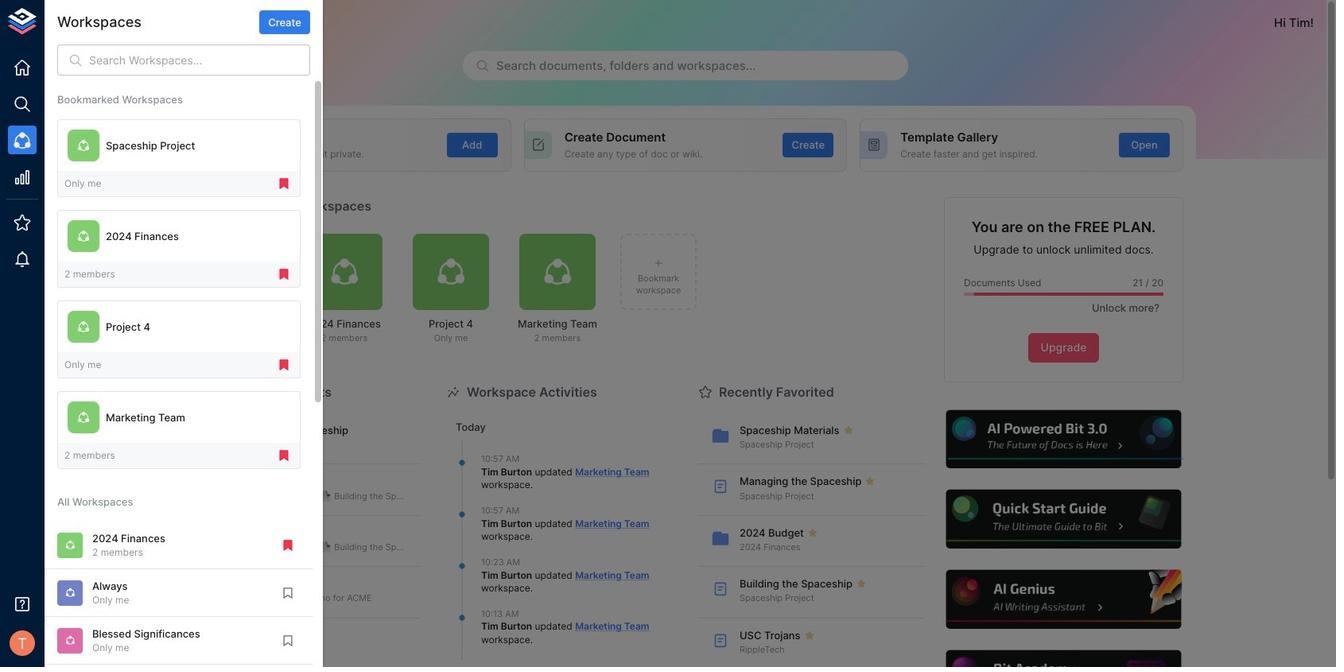Task type: locate. For each thing, give the bounding box(es) containing it.
bookmark image
[[281, 586, 295, 601], [281, 634, 295, 648]]

help image
[[945, 408, 1184, 471], [945, 488, 1184, 551], [945, 568, 1184, 631], [945, 649, 1184, 668]]

1 vertical spatial bookmark image
[[281, 634, 295, 648]]

3 help image from the top
[[945, 568, 1184, 631]]

remove bookmark image
[[277, 177, 291, 191], [277, 268, 291, 282], [277, 449, 291, 463], [281, 539, 295, 553]]

1 bookmark image from the top
[[281, 586, 295, 601]]

0 vertical spatial bookmark image
[[281, 586, 295, 601]]

4 help image from the top
[[945, 649, 1184, 668]]



Task type: describe. For each thing, give the bounding box(es) containing it.
remove bookmark image
[[277, 358, 291, 373]]

Search Workspaces... text field
[[89, 45, 310, 76]]

1 help image from the top
[[945, 408, 1184, 471]]

2 help image from the top
[[945, 488, 1184, 551]]

2 bookmark image from the top
[[281, 634, 295, 648]]



Task type: vqa. For each thing, say whether or not it's contained in the screenshot.
'SEARCH ASSETS...' text field
no



